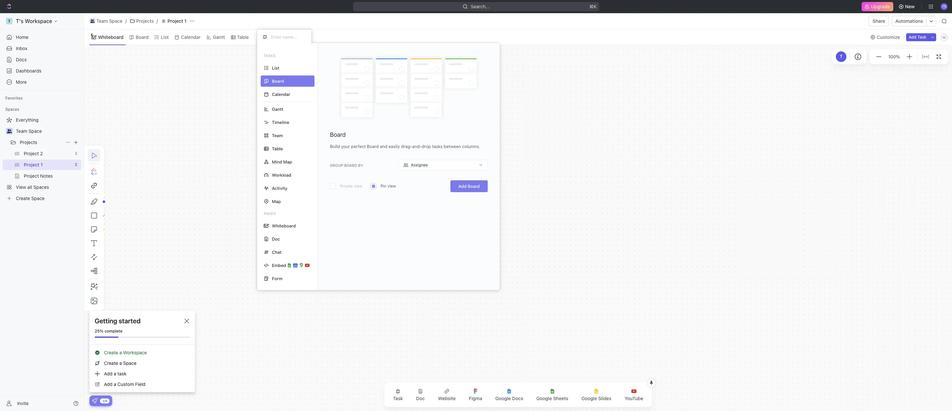 Task type: vqa. For each thing, say whether or not it's contained in the screenshot.
the left the Folders
no



Task type: locate. For each thing, give the bounding box(es) containing it.
0 horizontal spatial /
[[125, 18, 127, 24]]

0 horizontal spatial map
[[272, 199, 281, 204]]

1 vertical spatial team space link
[[16, 126, 80, 137]]

youtube
[[625, 396, 643, 402]]

calendar up timeline
[[272, 92, 290, 97]]

0 horizontal spatial projects link
[[20, 137, 63, 148]]

list down project 1 link
[[161, 34, 169, 40]]

team down spaces
[[16, 128, 27, 134]]

0 horizontal spatial team space link
[[16, 126, 80, 137]]

team space up whiteboard link
[[96, 18, 122, 24]]

1 view from the left
[[354, 184, 362, 189]]

google sheets
[[536, 396, 568, 402]]

team space link
[[88, 17, 124, 25], [16, 126, 80, 137]]

1 horizontal spatial team space
[[96, 18, 122, 24]]

1/4
[[102, 399, 107, 403]]

2 horizontal spatial space
[[123, 361, 136, 366]]

form
[[272, 276, 283, 281]]

add inside button
[[909, 34, 917, 39]]

1 horizontal spatial doc
[[416, 396, 425, 402]]

a up task
[[119, 361, 122, 366]]

add task
[[909, 34, 926, 39]]

⌘k
[[589, 4, 597, 9]]

build
[[330, 144, 340, 149]]

0 horizontal spatial user group image
[[7, 129, 12, 133]]

a for workspace
[[119, 350, 122, 356]]

0 vertical spatial whiteboard
[[98, 34, 123, 40]]

2 view from the left
[[388, 184, 396, 189]]

1 google from the left
[[495, 396, 511, 402]]

1
[[184, 18, 186, 24]]

gantt up timeline
[[272, 106, 283, 112]]

team
[[96, 18, 108, 24], [16, 128, 27, 134], [272, 133, 283, 138]]

3 google from the left
[[582, 396, 597, 402]]

2 create from the top
[[104, 361, 118, 366]]

docs
[[16, 57, 27, 62], [512, 396, 523, 402]]

task left "doc" button on the bottom left of page
[[393, 396, 403, 402]]

tree containing team space
[[3, 115, 81, 204]]

0 vertical spatial list
[[161, 34, 169, 40]]

projects link
[[128, 17, 155, 25], [20, 137, 63, 148]]

1 vertical spatial map
[[272, 199, 281, 204]]

1 horizontal spatial view
[[388, 184, 396, 189]]

1 horizontal spatial /
[[157, 18, 158, 24]]

0 horizontal spatial calendar
[[181, 34, 201, 40]]

table right gantt link
[[237, 34, 249, 40]]

add down assignee dropdown button
[[458, 184, 467, 189]]

google slides
[[582, 396, 612, 402]]

0 vertical spatial task
[[918, 34, 926, 39]]

1 vertical spatial doc
[[416, 396, 425, 402]]

task inside button
[[393, 396, 403, 402]]

0 vertical spatial projects link
[[128, 17, 155, 25]]

0 vertical spatial table
[[237, 34, 249, 40]]

1 vertical spatial projects link
[[20, 137, 63, 148]]

upgrade link
[[862, 2, 893, 11]]

1 horizontal spatial list
[[272, 65, 279, 70]]

team down timeline
[[272, 133, 283, 138]]

1 vertical spatial task
[[393, 396, 403, 402]]

create up the create a space
[[104, 350, 118, 356]]

a
[[119, 350, 122, 356], [119, 361, 122, 366], [114, 371, 116, 377], [114, 382, 116, 387]]

0 vertical spatial user group image
[[90, 19, 94, 23]]

field
[[135, 382, 145, 387]]

a down add a task
[[114, 382, 116, 387]]

create
[[104, 350, 118, 356], [104, 361, 118, 366]]

doc
[[272, 236, 280, 242], [416, 396, 425, 402]]

0 vertical spatial map
[[283, 159, 292, 165]]

25% complete
[[95, 329, 122, 334]]

0 vertical spatial calendar
[[181, 34, 201, 40]]

add task button
[[906, 33, 929, 41]]

whiteboard link
[[97, 33, 123, 42]]

inbox link
[[3, 43, 81, 54]]

getting started
[[95, 318, 141, 325]]

a left task
[[114, 371, 116, 377]]

1 horizontal spatial docs
[[512, 396, 523, 402]]

columns.
[[462, 144, 480, 149]]

table
[[237, 34, 249, 40], [272, 146, 283, 151]]

1 vertical spatial space
[[29, 128, 42, 134]]

figma button
[[464, 385, 488, 406]]

view right the private
[[354, 184, 362, 189]]

1 horizontal spatial table
[[272, 146, 283, 151]]

whiteboard down pages
[[272, 223, 296, 229]]

easily
[[389, 144, 400, 149]]

calendar
[[181, 34, 201, 40], [272, 92, 290, 97]]

0 vertical spatial doc
[[272, 236, 280, 242]]

team space inside tree
[[16, 128, 42, 134]]

spaces
[[5, 107, 19, 112]]

user group image
[[90, 19, 94, 23], [7, 129, 12, 133]]

projects link inside sidebar navigation
[[20, 137, 63, 148]]

add down add a task
[[104, 382, 112, 387]]

2 horizontal spatial google
[[582, 396, 597, 402]]

0 vertical spatial create
[[104, 350, 118, 356]]

0 horizontal spatial google
[[495, 396, 511, 402]]

add down automations button
[[909, 34, 917, 39]]

slides
[[598, 396, 612, 402]]

task inside button
[[918, 34, 926, 39]]

1 horizontal spatial space
[[109, 18, 122, 24]]

drag-
[[401, 144, 412, 149]]

2 google from the left
[[536, 396, 552, 402]]

1 horizontal spatial team space link
[[88, 17, 124, 25]]

0 horizontal spatial task
[[393, 396, 403, 402]]

2 vertical spatial space
[[123, 361, 136, 366]]

space
[[109, 18, 122, 24], [29, 128, 42, 134], [123, 361, 136, 366]]

100%
[[889, 54, 900, 59]]

projects inside tree
[[20, 140, 37, 145]]

add
[[909, 34, 917, 39], [458, 184, 467, 189], [104, 371, 112, 377], [104, 382, 112, 387]]

0 horizontal spatial table
[[237, 34, 249, 40]]

1 horizontal spatial map
[[283, 159, 292, 165]]

onboarding checklist button element
[[92, 399, 97, 404]]

1 horizontal spatial calendar
[[272, 92, 290, 97]]

create for create a workspace
[[104, 350, 118, 356]]

activity
[[272, 186, 287, 191]]

/
[[125, 18, 127, 24], [157, 18, 158, 24]]

google for google sheets
[[536, 396, 552, 402]]

1 vertical spatial docs
[[512, 396, 523, 402]]

0 horizontal spatial list
[[161, 34, 169, 40]]

0 horizontal spatial docs
[[16, 57, 27, 62]]

0 vertical spatial team space
[[96, 18, 122, 24]]

0 horizontal spatial team
[[16, 128, 27, 134]]

0 horizontal spatial whiteboard
[[98, 34, 123, 40]]

google right figma
[[495, 396, 511, 402]]

map down activity
[[272, 199, 281, 204]]

table up mind
[[272, 146, 283, 151]]

0 horizontal spatial gantt
[[213, 34, 225, 40]]

1 vertical spatial projects
[[20, 140, 37, 145]]

create up add a task
[[104, 361, 118, 366]]

1 horizontal spatial projects link
[[128, 17, 155, 25]]

and-
[[412, 144, 422, 149]]

map right mind
[[283, 159, 292, 165]]

1 vertical spatial calendar
[[272, 92, 290, 97]]

tree
[[3, 115, 81, 204]]

0 horizontal spatial space
[[29, 128, 42, 134]]

team up whiteboard link
[[96, 18, 108, 24]]

mind map
[[272, 159, 292, 165]]

search...
[[471, 4, 489, 9]]

view right pin
[[388, 184, 396, 189]]

doc up 'chat'
[[272, 236, 280, 242]]

custom
[[117, 382, 134, 387]]

google left slides
[[582, 396, 597, 402]]

add left task
[[104, 371, 112, 377]]

team space
[[96, 18, 122, 24], [16, 128, 42, 134]]

1 horizontal spatial gantt
[[272, 106, 283, 112]]

google left sheets
[[536, 396, 552, 402]]

board
[[136, 34, 149, 40], [330, 131, 346, 138], [367, 144, 379, 149], [468, 184, 480, 189]]

space inside tree
[[29, 128, 42, 134]]

task
[[117, 371, 126, 377]]

home
[[16, 34, 28, 40]]

0 vertical spatial space
[[109, 18, 122, 24]]

google
[[495, 396, 511, 402], [536, 396, 552, 402], [582, 396, 597, 402]]

1 horizontal spatial task
[[918, 34, 926, 39]]

1 vertical spatial whiteboard
[[272, 223, 296, 229]]

0 vertical spatial docs
[[16, 57, 27, 62]]

a up the create a space
[[119, 350, 122, 356]]

doc right task button
[[416, 396, 425, 402]]

0 horizontal spatial team space
[[16, 128, 42, 134]]

1 vertical spatial user group image
[[7, 129, 12, 133]]

new button
[[896, 1, 919, 12]]

0 horizontal spatial doc
[[272, 236, 280, 242]]

view button
[[257, 33, 279, 42]]

1 horizontal spatial user group image
[[90, 19, 94, 23]]

google docs
[[495, 396, 523, 402]]

workload
[[272, 172, 291, 178]]

list
[[161, 34, 169, 40], [272, 65, 279, 70]]

task down automations button
[[918, 34, 926, 39]]

0 vertical spatial projects
[[136, 18, 154, 24]]

add for add board
[[458, 184, 467, 189]]

gantt left table link
[[213, 34, 225, 40]]

0 vertical spatial team space link
[[88, 17, 124, 25]]

whiteboard left board link
[[98, 34, 123, 40]]

0 horizontal spatial view
[[354, 184, 362, 189]]

list down tasks
[[272, 65, 279, 70]]

1 vertical spatial create
[[104, 361, 118, 366]]

0 horizontal spatial projects
[[20, 140, 37, 145]]

getting
[[95, 318, 117, 325]]

1 vertical spatial team space
[[16, 128, 42, 134]]

1 horizontal spatial google
[[536, 396, 552, 402]]

google slides button
[[576, 385, 617, 406]]

view
[[354, 184, 362, 189], [388, 184, 396, 189]]

add for add a task
[[104, 371, 112, 377]]

team space down spaces
[[16, 128, 42, 134]]

create a workspace
[[104, 350, 147, 356]]

invite
[[17, 401, 29, 406]]

calendar down the 1
[[181, 34, 201, 40]]

1 create from the top
[[104, 350, 118, 356]]



Task type: describe. For each thing, give the bounding box(es) containing it.
private
[[340, 184, 353, 189]]

1 vertical spatial gantt
[[272, 106, 283, 112]]

create a space
[[104, 361, 136, 366]]

tasks
[[432, 144, 443, 149]]

project 1 link
[[159, 17, 188, 25]]

view for pin view
[[388, 184, 396, 189]]

doc inside button
[[416, 396, 425, 402]]

add a custom field
[[104, 382, 145, 387]]

create for create a space
[[104, 361, 118, 366]]

favorites button
[[3, 94, 25, 102]]

timeline
[[272, 120, 289, 125]]

1 horizontal spatial team
[[96, 18, 108, 24]]

add board
[[458, 184, 480, 189]]

complete
[[105, 329, 122, 334]]

docs inside button
[[512, 396, 523, 402]]

close image
[[184, 319, 189, 324]]

sidebar navigation
[[0, 13, 84, 412]]

and
[[380, 144, 387, 149]]

1 vertical spatial list
[[272, 65, 279, 70]]

2 horizontal spatial team
[[272, 133, 283, 138]]

table link
[[236, 33, 249, 42]]

onboarding checklist button image
[[92, 399, 97, 404]]

doc button
[[411, 385, 430, 406]]

upgrade
[[871, 4, 890, 9]]

25%
[[95, 329, 104, 334]]

group
[[330, 163, 343, 168]]

drop
[[422, 144, 431, 149]]

team inside tree
[[16, 128, 27, 134]]

google for google docs
[[495, 396, 511, 402]]

1 / from the left
[[125, 18, 127, 24]]

between
[[444, 144, 461, 149]]

embed
[[272, 263, 286, 268]]

user group image inside tree
[[7, 129, 12, 133]]

private view
[[340, 184, 362, 189]]

perfect
[[351, 144, 366, 149]]

automations
[[896, 18, 923, 24]]

website button
[[433, 385, 461, 406]]

add for add task
[[909, 34, 917, 39]]

sheets
[[553, 396, 568, 402]]

docs inside sidebar navigation
[[16, 57, 27, 62]]

chat
[[272, 250, 282, 255]]

your
[[341, 144, 350, 149]]

favorites
[[5, 96, 23, 101]]

calendar link
[[180, 33, 201, 42]]

inbox
[[16, 46, 27, 51]]

1 horizontal spatial whiteboard
[[272, 223, 296, 229]]

tasks
[[264, 53, 275, 58]]

started
[[119, 318, 141, 325]]

add for add a custom field
[[104, 382, 112, 387]]

google docs button
[[490, 385, 529, 406]]

dashboards
[[16, 68, 41, 74]]

a for space
[[119, 361, 122, 366]]

list link
[[160, 33, 169, 42]]

add a task
[[104, 371, 126, 377]]

mind
[[272, 159, 282, 165]]

new
[[905, 4, 915, 9]]

project
[[168, 18, 183, 24]]

Enter name... field
[[270, 34, 306, 40]]

100% button
[[887, 53, 901, 61]]

pin view
[[381, 184, 396, 189]]

0 vertical spatial gantt
[[213, 34, 225, 40]]

workspace
[[123, 350, 147, 356]]

home link
[[3, 32, 81, 43]]

group board by:
[[330, 163, 364, 168]]

automations button
[[892, 16, 926, 26]]

t
[[840, 54, 843, 59]]

project 1
[[168, 18, 186, 24]]

view button
[[257, 29, 279, 45]]

share button
[[869, 16, 889, 26]]

dashboards link
[[3, 66, 81, 76]]

1 vertical spatial table
[[272, 146, 283, 151]]

assignee button
[[399, 160, 488, 171]]

tree inside sidebar navigation
[[3, 115, 81, 204]]

customize
[[877, 34, 900, 40]]

view
[[266, 34, 276, 40]]

board link
[[134, 33, 149, 42]]

figma
[[469, 396, 482, 402]]

board
[[344, 163, 357, 168]]

a for task
[[114, 371, 116, 377]]

website
[[438, 396, 456, 402]]

share
[[873, 18, 885, 24]]

gantt link
[[211, 33, 225, 42]]

docs link
[[3, 54, 81, 65]]

2 / from the left
[[157, 18, 158, 24]]

google sheets button
[[531, 385, 574, 406]]

pages
[[264, 212, 276, 216]]

customize button
[[868, 33, 902, 42]]

youtube button
[[619, 385, 649, 406]]

build your perfect board and easily drag-and-drop tasks between columns.
[[330, 144, 480, 149]]

a for custom
[[114, 382, 116, 387]]

view for private view
[[354, 184, 362, 189]]

by:
[[358, 163, 364, 168]]

1 horizontal spatial projects
[[136, 18, 154, 24]]

user group image inside team space link
[[90, 19, 94, 23]]

google for google slides
[[582, 396, 597, 402]]

assignee
[[411, 163, 428, 168]]

task button
[[388, 385, 408, 406]]



